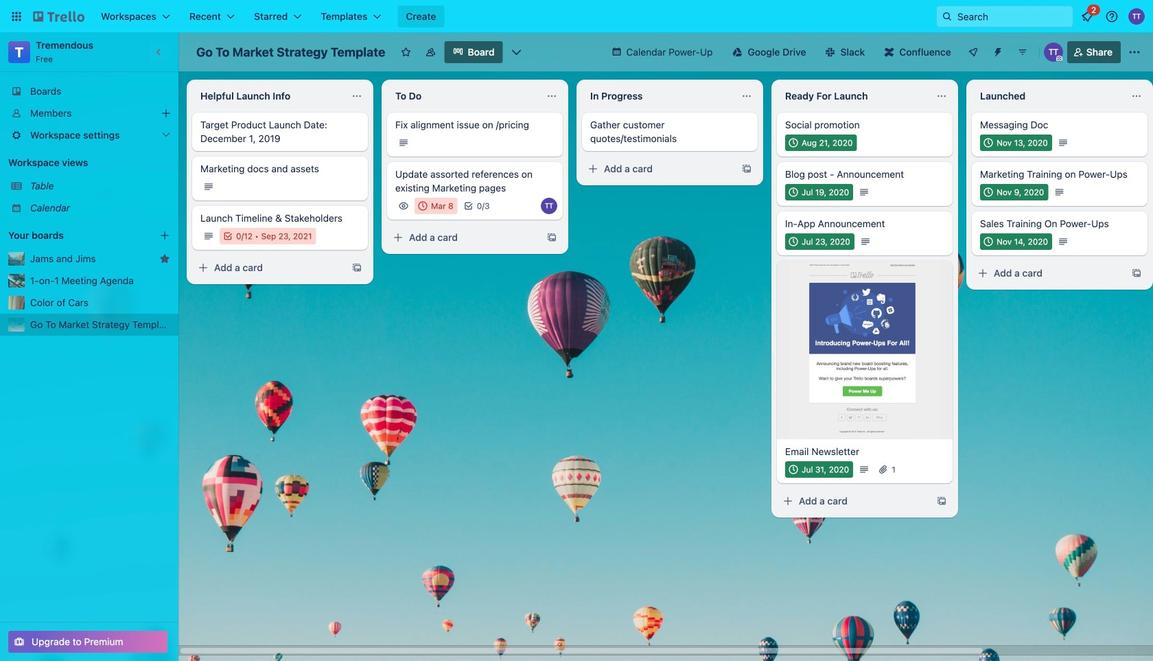Task type: locate. For each thing, give the bounding box(es) containing it.
workspace navigation collapse icon image
[[150, 43, 169, 62]]

create from template… image
[[352, 262, 363, 273], [1131, 268, 1142, 279], [936, 496, 947, 507]]

None text field
[[192, 85, 346, 107]]

show menu image
[[1128, 45, 1142, 59]]

None checkbox
[[785, 135, 857, 151], [980, 184, 1049, 200], [785, 233, 855, 250], [980, 233, 1053, 250], [785, 461, 854, 478], [785, 135, 857, 151], [980, 184, 1049, 200], [785, 233, 855, 250], [980, 233, 1053, 250], [785, 461, 854, 478]]

terry turtle (terryturtle) image
[[1129, 8, 1145, 25], [1044, 43, 1063, 62]]

None text field
[[387, 85, 541, 107], [582, 85, 736, 107], [777, 85, 931, 107], [972, 85, 1126, 107], [387, 85, 541, 107], [582, 85, 736, 107], [777, 85, 931, 107], [972, 85, 1126, 107]]

0 horizontal spatial terry turtle (terryturtle) image
[[1044, 43, 1063, 62]]

2 horizontal spatial create from template… image
[[1131, 268, 1142, 279]]

create from template… image
[[741, 163, 752, 174], [546, 232, 557, 243]]

0 vertical spatial create from template… image
[[741, 163, 752, 174]]

None checkbox
[[980, 135, 1052, 151], [785, 184, 853, 200], [415, 198, 458, 214], [980, 135, 1052, 151], [785, 184, 853, 200], [415, 198, 458, 214]]

1 vertical spatial create from template… image
[[546, 232, 557, 243]]

0 vertical spatial terry turtle (terryturtle) image
[[1129, 8, 1145, 25]]

0 horizontal spatial create from template… image
[[546, 232, 557, 243]]

1 horizontal spatial create from template… image
[[741, 163, 752, 174]]

terry turtle (terryturtle) image right open information menu "icon"
[[1129, 8, 1145, 25]]

terry turtle (terryturtle) image down 'search' field
[[1044, 43, 1063, 62]]

slack icon image
[[826, 47, 835, 57]]

back to home image
[[33, 5, 84, 27]]

your boards with 4 items element
[[8, 227, 139, 244]]



Task type: vqa. For each thing, say whether or not it's contained in the screenshot.
Cancel list editing icon
no



Task type: describe. For each thing, give the bounding box(es) containing it.
starred icon image
[[159, 253, 170, 264]]

search image
[[942, 11, 953, 22]]

Board name text field
[[189, 41, 392, 63]]

1 horizontal spatial create from template… image
[[936, 496, 947, 507]]

customize views image
[[510, 45, 524, 59]]

primary element
[[0, 0, 1153, 33]]

google drive icon image
[[733, 47, 742, 57]]

1 vertical spatial terry turtle (terryturtle) image
[[1044, 43, 1063, 62]]

workspace visible image
[[425, 47, 436, 58]]

open information menu image
[[1105, 10, 1119, 23]]

1 horizontal spatial terry turtle (terryturtle) image
[[1129, 8, 1145, 25]]

star or unstar board image
[[401, 47, 412, 58]]

automation image
[[987, 41, 1006, 60]]

power ups image
[[968, 47, 979, 58]]

2 notifications image
[[1079, 8, 1096, 25]]

terry turtle (terryturtle) image
[[541, 198, 557, 214]]

confluence icon image
[[885, 47, 894, 57]]

0 horizontal spatial create from template… image
[[352, 262, 363, 273]]

this member is an admin of this board. image
[[1056, 56, 1063, 62]]

Search field
[[953, 7, 1073, 26]]

add board image
[[159, 230, 170, 241]]



